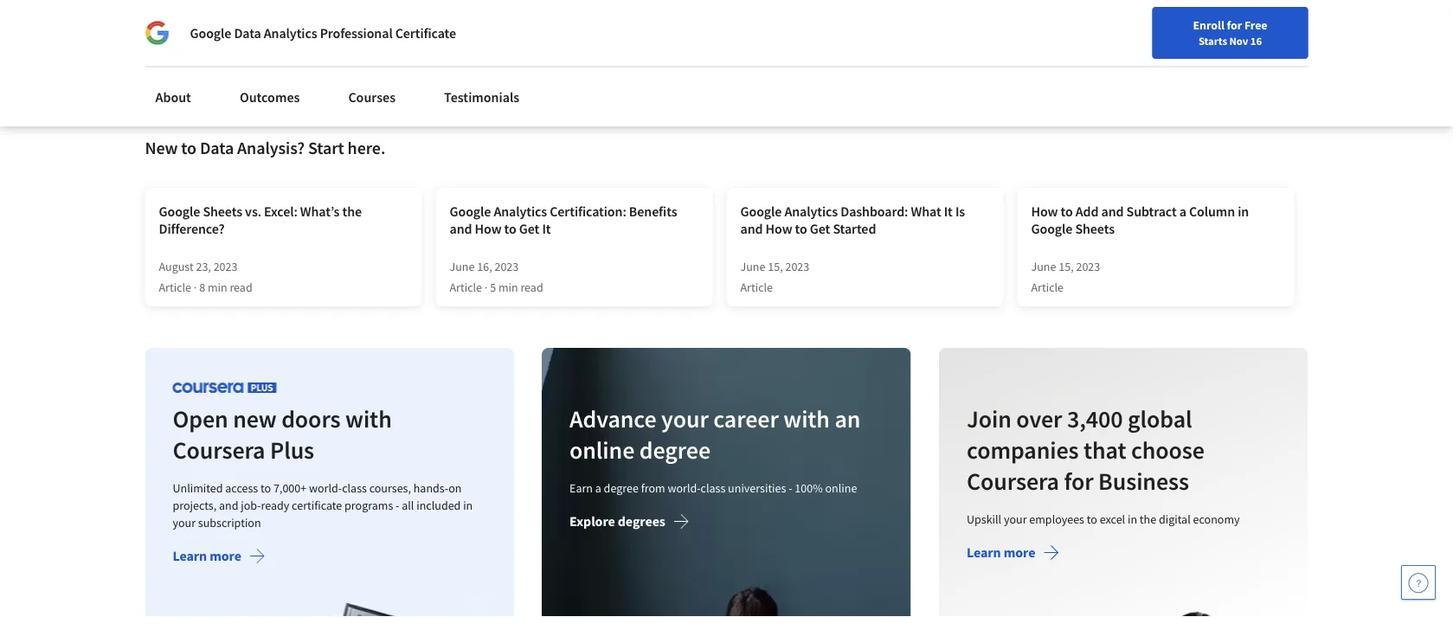 Task type: describe. For each thing, give the bounding box(es) containing it.
over
[[1016, 404, 1062, 434]]

1 horizontal spatial learn more link
[[967, 544, 1060, 565]]

certificate
[[292, 498, 342, 513]]

0 horizontal spatial learn more
[[173, 547, 241, 565]]

100%
[[795, 480, 823, 496]]

open new doors with coursera plus
[[173, 404, 392, 465]]

analysis?
[[237, 137, 305, 159]]

testimonials link
[[434, 78, 530, 116]]

here.
[[348, 137, 385, 159]]

all
[[402, 498, 414, 513]]

excel:
[[264, 202, 297, 220]]

0 horizontal spatial more
[[210, 547, 241, 565]]

how inside google analytics certification: benefits and how to get it
[[475, 220, 502, 237]]

how to add and subtract a column in google sheets
[[1031, 202, 1249, 237]]

business
[[1098, 466, 1189, 496]]

access
[[225, 480, 258, 496]]

courses
[[348, 88, 396, 106]]

earn
[[570, 480, 593, 496]]

0 horizontal spatial learn more link
[[173, 547, 266, 568]]

sheets inside how to add and subtract a column in google sheets
[[1075, 220, 1115, 237]]

it inside google analytics dashboard: what it is and how to get started
[[944, 202, 953, 220]]

included
[[416, 498, 461, 513]]

explore degrees
[[570, 513, 665, 530]]

english button
[[1090, 0, 1194, 56]]

5
[[490, 279, 496, 295]]

your for advance
[[661, 404, 709, 434]]

show notifications image
[[1219, 22, 1240, 42]]

· for difference?
[[194, 279, 197, 295]]

subscription
[[198, 515, 261, 530]]

article for google analytics dashboard: what it is and how to get started
[[740, 279, 773, 295]]

get inside google analytics dashboard: what it is and how to get started
[[810, 220, 830, 237]]

16,
[[477, 259, 492, 274]]

testimonials
[[444, 88, 519, 106]]

23,
[[196, 259, 211, 274]]

a inside how to add and subtract a column in google sheets
[[1179, 202, 1186, 220]]

an
[[835, 404, 861, 434]]

column
[[1189, 202, 1235, 220]]

1 vertical spatial the
[[1140, 511, 1156, 527]]

min for difference?
[[208, 279, 227, 295]]

difference?
[[159, 220, 225, 237]]

free
[[1244, 17, 1267, 33]]

- inside unlimited access to 7,000+ world-class courses, hands-on projects, and job-ready certificate programs - all included in your subscription
[[396, 498, 399, 513]]

for inside enroll for free starts nov 16
[[1227, 17, 1242, 33]]

article for google analytics certification: benefits and how to get it
[[450, 279, 482, 295]]

the inside google sheets vs. excel: what's the difference?
[[342, 202, 362, 220]]

and inside unlimited access to 7,000+ world-class courses, hands-on projects, and job-ready certificate programs - all included in your subscription
[[219, 498, 238, 513]]

sheets inside google sheets vs. excel: what's the difference?
[[203, 202, 242, 220]]

universities
[[728, 480, 786, 496]]

earn a degree from world-class universities - 100% online
[[570, 480, 857, 496]]

new
[[233, 404, 277, 434]]

and inside google analytics dashboard: what it is and how to get started
[[740, 220, 763, 237]]

about link
[[145, 78, 202, 116]]

min for to
[[498, 279, 518, 295]]

· for to
[[485, 279, 488, 295]]

help center image
[[1408, 572, 1429, 593]]

subtract
[[1126, 202, 1177, 220]]

1 vertical spatial data
[[200, 137, 234, 159]]

vs.
[[245, 202, 261, 220]]

1 horizontal spatial in
[[1127, 511, 1137, 527]]

coursera plus image
[[173, 382, 277, 393]]

about
[[155, 88, 191, 106]]

explore degrees link
[[570, 513, 690, 534]]

what's
[[300, 202, 340, 220]]

analytics for google analytics dashboard: what it is and how to get started
[[784, 202, 838, 220]]

enroll for free starts nov 16
[[1193, 17, 1267, 48]]

google sheets vs. excel: what's the difference?
[[159, 202, 362, 237]]

your inside unlimited access to 7,000+ world-class courses, hands-on projects, and job-ready certificate programs - all included in your subscription
[[173, 515, 196, 530]]

how inside google analytics dashboard: what it is and how to get started
[[766, 220, 792, 237]]

upskill your employees to excel in the digital economy
[[967, 511, 1240, 527]]

google for google sheets vs. excel: what's the difference?
[[159, 202, 200, 220]]

starts
[[1199, 34, 1227, 48]]

started
[[833, 220, 876, 237]]

courses,
[[369, 480, 411, 496]]

global
[[1128, 404, 1192, 434]]

open
[[173, 404, 228, 434]]

class for universities
[[701, 480, 726, 496]]

google for google data analytics professional certificate
[[190, 24, 231, 42]]

your for upskill
[[1004, 511, 1027, 527]]

0 horizontal spatial learn
[[173, 547, 207, 565]]

certificate
[[395, 24, 456, 42]]

digital
[[1159, 511, 1190, 527]]

google inside how to add and subtract a column in google sheets
[[1031, 220, 1073, 237]]

benefits
[[629, 202, 677, 220]]

3,400
[[1067, 404, 1123, 434]]

explore
[[570, 513, 615, 530]]

to left the excel
[[1087, 511, 1097, 527]]

google for google analytics certification: benefits and how to get it
[[450, 202, 491, 220]]

outcomes link
[[229, 78, 310, 116]]

dashboard:
[[841, 202, 908, 220]]

read for difference?
[[230, 279, 252, 295]]

plus
[[270, 435, 314, 465]]

enroll
[[1193, 17, 1224, 33]]

to inside unlimited access to 7,000+ world-class courses, hands-on projects, and job-ready certificate programs - all included in your subscription
[[261, 480, 271, 496]]

ready
[[261, 498, 289, 513]]

0 horizontal spatial analytics
[[264, 24, 317, 42]]

2023 for add
[[1076, 259, 1100, 274]]

career
[[713, 404, 779, 434]]

degree inside advance your career with an online degree
[[639, 435, 711, 465]]

unlimited
[[173, 480, 223, 496]]

advance your career with an online degree
[[570, 404, 861, 465]]

0 vertical spatial -
[[789, 480, 792, 496]]

to right new
[[181, 137, 196, 159]]

online inside advance your career with an online degree
[[570, 435, 635, 465]]

june 15, 2023 article for to
[[740, 259, 809, 295]]

and inside how to add and subtract a column in google sheets
[[1101, 202, 1124, 220]]

job-
[[241, 498, 261, 513]]

programs
[[345, 498, 393, 513]]

2023 for certification:
[[495, 259, 519, 274]]

2023 for dashboard:
[[785, 259, 809, 274]]

hands-
[[413, 480, 448, 496]]



Task type: locate. For each thing, give the bounding box(es) containing it.
with left an
[[784, 404, 830, 434]]

15, for to
[[768, 259, 783, 274]]

from
[[641, 480, 665, 496]]

google image
[[145, 21, 169, 45]]

None search field
[[247, 11, 662, 45]]

add
[[1076, 202, 1099, 220]]

analytics inside google analytics certification: benefits and how to get it
[[494, 202, 547, 220]]

learn more down subscription
[[173, 547, 241, 565]]

analytics for google analytics certification: benefits and how to get it
[[494, 202, 547, 220]]

google data analytics professional certificate
[[190, 24, 456, 42]]

2 15, from the left
[[1059, 259, 1074, 274]]

analytics inside google analytics dashboard: what it is and how to get started
[[784, 202, 838, 220]]

the
[[342, 202, 362, 220], [1140, 511, 1156, 527]]

read for to
[[520, 279, 543, 295]]

learn more link down subscription
[[173, 547, 266, 568]]

your left career
[[661, 404, 709, 434]]

1 june from the left
[[450, 259, 475, 274]]

learn down projects,
[[173, 547, 207, 565]]

in right column on the right of page
[[1238, 202, 1249, 220]]

1 vertical spatial online
[[825, 480, 857, 496]]

1 min from the left
[[208, 279, 227, 295]]

15,
[[768, 259, 783, 274], [1059, 259, 1074, 274]]

min
[[208, 279, 227, 295], [498, 279, 518, 295]]

it
[[944, 202, 953, 220], [542, 220, 551, 237]]

to up ready
[[261, 480, 271, 496]]

it up june 16, 2023 article · 5 min read
[[542, 220, 551, 237]]

3 article from the left
[[740, 279, 773, 295]]

june 16, 2023 article · 5 min read
[[450, 259, 543, 295]]

june inside june 16, 2023 article · 5 min read
[[450, 259, 475, 274]]

economy
[[1193, 511, 1240, 527]]

the right what's
[[342, 202, 362, 220]]

in
[[1238, 202, 1249, 220], [463, 498, 473, 513], [1127, 511, 1137, 527]]

for down the that
[[1064, 466, 1093, 496]]

it inside google analytics certification: benefits and how to get it
[[542, 220, 551, 237]]

google
[[190, 24, 231, 42], [159, 202, 200, 220], [450, 202, 491, 220], [740, 202, 782, 220], [1031, 220, 1073, 237]]

june for google analytics dashboard: what it is and how to get started
[[740, 259, 765, 274]]

1 horizontal spatial a
[[1179, 202, 1186, 220]]

article inside august 23, 2023 article · 8 min read
[[159, 279, 191, 295]]

1 horizontal spatial how
[[766, 220, 792, 237]]

in right the excel
[[1127, 511, 1137, 527]]

1 horizontal spatial june 15, 2023 article
[[1031, 259, 1100, 295]]

to up june 16, 2023 article · 5 min read
[[504, 220, 516, 237]]

0 horizontal spatial it
[[542, 220, 551, 237]]

with
[[345, 404, 392, 434], [784, 404, 830, 434]]

english
[[1121, 19, 1163, 37]]

learn more
[[967, 544, 1035, 561], [173, 547, 241, 565]]

0 horizontal spatial read
[[230, 279, 252, 295]]

slides element
[[176, 75, 1277, 92]]

class for courses,
[[342, 480, 367, 496]]

google inside google sheets vs. excel: what's the difference?
[[159, 202, 200, 220]]

1 horizontal spatial -
[[789, 480, 792, 496]]

1 horizontal spatial analytics
[[494, 202, 547, 220]]

0 horizontal spatial 15,
[[768, 259, 783, 274]]

7,000+
[[273, 480, 307, 496]]

data up outcomes "link"
[[234, 24, 261, 42]]

coursera
[[173, 435, 265, 465], [967, 466, 1059, 496]]

read right the 8
[[230, 279, 252, 295]]

coursera inside the open new doors with coursera plus
[[173, 435, 265, 465]]

1 horizontal spatial coursera
[[967, 466, 1059, 496]]

unlimited access to 7,000+ world-class courses, hands-on projects, and job-ready certificate programs - all included in your subscription
[[173, 480, 473, 530]]

employees
[[1029, 511, 1084, 527]]

get left started at the right of the page
[[810, 220, 830, 237]]

0 vertical spatial the
[[342, 202, 362, 220]]

0 vertical spatial a
[[1179, 202, 1186, 220]]

article for how to add and subtract a column in google sheets
[[1031, 279, 1064, 295]]

1 horizontal spatial 15,
[[1059, 259, 1074, 274]]

the left digital
[[1140, 511, 1156, 527]]

to left started at the right of the page
[[795, 220, 807, 237]]

august 23, 2023 article · 8 min read
[[159, 259, 252, 295]]

0 horizontal spatial min
[[208, 279, 227, 295]]

1 horizontal spatial with
[[784, 404, 830, 434]]

· inside august 23, 2023 article · 8 min read
[[194, 279, 197, 295]]

1 class from the left
[[342, 480, 367, 496]]

projects,
[[173, 498, 217, 513]]

0 vertical spatial online
[[570, 435, 635, 465]]

· inside june 16, 2023 article · 5 min read
[[485, 279, 488, 295]]

in right included
[[463, 498, 473, 513]]

upskill
[[967, 511, 1001, 527]]

0 vertical spatial for
[[1227, 17, 1242, 33]]

0 horizontal spatial online
[[570, 435, 635, 465]]

min right 5
[[498, 279, 518, 295]]

outcomes
[[240, 88, 300, 106]]

how up 16,
[[475, 220, 502, 237]]

is
[[955, 202, 965, 220]]

online right 100%
[[825, 480, 857, 496]]

it left is
[[944, 202, 953, 220]]

0 horizontal spatial world-
[[309, 480, 342, 496]]

google inside google analytics certification: benefits and how to get it
[[450, 202, 491, 220]]

nov
[[1229, 34, 1248, 48]]

1 2023 from the left
[[213, 259, 238, 274]]

google inside google analytics dashboard: what it is and how to get started
[[740, 202, 782, 220]]

2 with from the left
[[784, 404, 830, 434]]

professional
[[320, 24, 393, 42]]

companies
[[967, 435, 1079, 465]]

degree left from
[[604, 480, 639, 496]]

-
[[789, 480, 792, 496], [396, 498, 399, 513]]

0 horizontal spatial your
[[173, 515, 196, 530]]

2 horizontal spatial your
[[1004, 511, 1027, 527]]

- left 100%
[[789, 480, 792, 496]]

read inside june 16, 2023 article · 5 min read
[[520, 279, 543, 295]]

0 horizontal spatial get
[[519, 220, 539, 237]]

learn
[[967, 544, 1001, 561], [173, 547, 207, 565]]

sheets left vs.
[[203, 202, 242, 220]]

how inside how to add and subtract a column in google sheets
[[1031, 202, 1058, 220]]

15, for google
[[1059, 259, 1074, 274]]

2 june 15, 2023 article from the left
[[1031, 259, 1100, 295]]

with right doors
[[345, 404, 392, 434]]

4 article from the left
[[1031, 279, 1064, 295]]

article inside june 16, 2023 article · 5 min read
[[450, 279, 482, 295]]

2023 inside june 16, 2023 article · 5 min read
[[495, 259, 519, 274]]

2023 down google analytics dashboard: what it is and how to get started
[[785, 259, 809, 274]]

to inside google analytics certification: benefits and how to get it
[[504, 220, 516, 237]]

june for how to add and subtract a column in google sheets
[[1031, 259, 1056, 274]]

analytics
[[264, 24, 317, 42], [494, 202, 547, 220], [784, 202, 838, 220]]

analytics left certification:
[[494, 202, 547, 220]]

0 vertical spatial degree
[[639, 435, 711, 465]]

sheets left subtract
[[1075, 220, 1115, 237]]

1 horizontal spatial sheets
[[1075, 220, 1115, 237]]

how left add
[[1031, 202, 1058, 220]]

new
[[145, 137, 178, 159]]

coursera down companies
[[967, 466, 1059, 496]]

2023 right 23,
[[213, 259, 238, 274]]

coursera down open
[[173, 435, 265, 465]]

how left started at the right of the page
[[766, 220, 792, 237]]

june for google analytics certification: benefits and how to get it
[[450, 259, 475, 274]]

1 horizontal spatial ·
[[485, 279, 488, 295]]

1 vertical spatial coursera
[[967, 466, 1059, 496]]

to left add
[[1061, 202, 1073, 220]]

2 · from the left
[[485, 279, 488, 295]]

for inside join over 3,400 global companies that choose coursera for business
[[1064, 466, 1093, 496]]

1 vertical spatial degree
[[604, 480, 639, 496]]

with for career
[[784, 404, 830, 434]]

degrees
[[618, 513, 665, 530]]

with inside the open new doors with coursera plus
[[345, 404, 392, 434]]

1 horizontal spatial online
[[825, 480, 857, 496]]

4 2023 from the left
[[1076, 259, 1100, 274]]

0 horizontal spatial class
[[342, 480, 367, 496]]

1 horizontal spatial min
[[498, 279, 518, 295]]

how
[[1031, 202, 1058, 220], [475, 220, 502, 237], [766, 220, 792, 237]]

1 article from the left
[[159, 279, 191, 295]]

for up nov on the right
[[1227, 17, 1242, 33]]

to
[[181, 137, 196, 159], [1061, 202, 1073, 220], [504, 220, 516, 237], [795, 220, 807, 237], [261, 480, 271, 496], [1087, 511, 1097, 527]]

0 horizontal spatial coursera
[[173, 435, 265, 465]]

2 june from the left
[[740, 259, 765, 274]]

· left 5
[[485, 279, 488, 295]]

1 vertical spatial -
[[396, 498, 399, 513]]

degree up from
[[639, 435, 711, 465]]

read
[[230, 279, 252, 295], [520, 279, 543, 295]]

on
[[448, 480, 462, 496]]

0 horizontal spatial sheets
[[203, 202, 242, 220]]

1 vertical spatial a
[[595, 480, 601, 496]]

a
[[1179, 202, 1186, 220], [595, 480, 601, 496]]

2 horizontal spatial analytics
[[784, 202, 838, 220]]

world- for 7,000+
[[309, 480, 342, 496]]

with for doors
[[345, 404, 392, 434]]

0 horizontal spatial june 15, 2023 article
[[740, 259, 809, 295]]

doors
[[281, 404, 341, 434]]

with inside advance your career with an online degree
[[784, 404, 830, 434]]

2 horizontal spatial in
[[1238, 202, 1249, 220]]

1 vertical spatial for
[[1064, 466, 1093, 496]]

new to data analysis? start here.
[[145, 137, 385, 159]]

that
[[1083, 435, 1126, 465]]

0 vertical spatial coursera
[[173, 435, 265, 465]]

read right 5
[[520, 279, 543, 295]]

world- right from
[[668, 480, 701, 496]]

advance
[[570, 404, 657, 434]]

join over 3,400 global companies that choose coursera for business
[[967, 404, 1204, 496]]

0 vertical spatial data
[[234, 24, 261, 42]]

degree
[[639, 435, 711, 465], [604, 480, 639, 496]]

courses link
[[338, 78, 406, 116]]

2 horizontal spatial june
[[1031, 259, 1056, 274]]

1 · from the left
[[194, 279, 197, 295]]

get inside google analytics certification: benefits and how to get it
[[519, 220, 539, 237]]

0 horizontal spatial ·
[[194, 279, 197, 295]]

google analytics certification: benefits and how to get it
[[450, 202, 677, 237]]

1 june 15, 2023 article from the left
[[740, 259, 809, 295]]

google for google analytics dashboard: what it is and how to get started
[[740, 202, 782, 220]]

online
[[570, 435, 635, 465], [825, 480, 857, 496]]

and inside google analytics certification: benefits and how to get it
[[450, 220, 472, 237]]

1 horizontal spatial get
[[810, 220, 830, 237]]

1 horizontal spatial for
[[1227, 17, 1242, 33]]

excel
[[1100, 511, 1125, 527]]

august
[[159, 259, 194, 274]]

2023 down add
[[1076, 259, 1100, 274]]

a right earn
[[595, 480, 601, 496]]

online down "advance"
[[570, 435, 635, 465]]

what
[[911, 202, 941, 220]]

to inside how to add and subtract a column in google sheets
[[1061, 202, 1073, 220]]

analytics left professional
[[264, 24, 317, 42]]

0 horizontal spatial with
[[345, 404, 392, 434]]

2 get from the left
[[810, 220, 830, 237]]

1 horizontal spatial the
[[1140, 511, 1156, 527]]

learn more link down upskill
[[967, 544, 1060, 565]]

2 world- from the left
[[668, 480, 701, 496]]

sheets
[[203, 202, 242, 220], [1075, 220, 1115, 237]]

min right the 8
[[208, 279, 227, 295]]

world-
[[309, 480, 342, 496], [668, 480, 701, 496]]

to inside google analytics dashboard: what it is and how to get started
[[795, 220, 807, 237]]

1 get from the left
[[519, 220, 539, 237]]

read inside august 23, 2023 article · 8 min read
[[230, 279, 252, 295]]

get
[[519, 220, 539, 237], [810, 220, 830, 237]]

google analytics dashboard: what it is and how to get started
[[740, 202, 965, 237]]

3 2023 from the left
[[785, 259, 809, 274]]

2023 inside august 23, 2023 article · 8 min read
[[213, 259, 238, 274]]

1 horizontal spatial learn more
[[967, 544, 1035, 561]]

1 horizontal spatial more
[[1004, 544, 1035, 561]]

data left analysis?
[[200, 137, 234, 159]]

2 min from the left
[[498, 279, 518, 295]]

world- up certificate
[[309, 480, 342, 496]]

1 with from the left
[[345, 404, 392, 434]]

class left universities
[[701, 480, 726, 496]]

in inside unlimited access to 7,000+ world-class courses, hands-on projects, and job-ready certificate programs - all included in your subscription
[[463, 498, 473, 513]]

2 article from the left
[[450, 279, 482, 295]]

2 read from the left
[[520, 279, 543, 295]]

0 horizontal spatial for
[[1064, 466, 1093, 496]]

min inside august 23, 2023 article · 8 min read
[[208, 279, 227, 295]]

- left all
[[396, 498, 399, 513]]

· left the 8
[[194, 279, 197, 295]]

1 horizontal spatial june
[[740, 259, 765, 274]]

8
[[199, 279, 205, 295]]

0 horizontal spatial -
[[396, 498, 399, 513]]

0 horizontal spatial how
[[475, 220, 502, 237]]

your down projects,
[[173, 515, 196, 530]]

get up june 16, 2023 article · 5 min read
[[519, 220, 539, 237]]

your right upskill
[[1004, 511, 1027, 527]]

start
[[308, 137, 344, 159]]

1 read from the left
[[230, 279, 252, 295]]

2 horizontal spatial how
[[1031, 202, 1058, 220]]

choose
[[1131, 435, 1204, 465]]

1 horizontal spatial world-
[[668, 480, 701, 496]]

2 2023 from the left
[[495, 259, 519, 274]]

3 june from the left
[[1031, 259, 1056, 274]]

more down employees
[[1004, 544, 1035, 561]]

1 horizontal spatial your
[[661, 404, 709, 434]]

analytics left dashboard:
[[784, 202, 838, 220]]

1 world- from the left
[[309, 480, 342, 496]]

0 horizontal spatial june
[[450, 259, 475, 274]]

article
[[159, 279, 191, 295], [450, 279, 482, 295], [740, 279, 773, 295], [1031, 279, 1064, 295]]

article for google sheets vs. excel: what's the difference?
[[159, 279, 191, 295]]

learn down upskill
[[967, 544, 1001, 561]]

2023 for vs.
[[213, 259, 238, 274]]

1 horizontal spatial it
[[944, 202, 953, 220]]

min inside june 16, 2023 article · 5 min read
[[498, 279, 518, 295]]

1 horizontal spatial class
[[701, 480, 726, 496]]

in inside how to add and subtract a column in google sheets
[[1238, 202, 1249, 220]]

your inside advance your career with an online degree
[[661, 404, 709, 434]]

world- inside unlimited access to 7,000+ world-class courses, hands-on projects, and job-ready certificate programs - all included in your subscription
[[309, 480, 342, 496]]

join
[[967, 404, 1011, 434]]

a left column on the right of page
[[1179, 202, 1186, 220]]

0 horizontal spatial in
[[463, 498, 473, 513]]

more down subscription
[[210, 547, 241, 565]]

2023 right 16,
[[495, 259, 519, 274]]

coursera inside join over 3,400 global companies that choose coursera for business
[[967, 466, 1059, 496]]

june 15, 2023 article for google
[[1031, 259, 1100, 295]]

0 horizontal spatial a
[[595, 480, 601, 496]]

16
[[1250, 34, 1262, 48]]

class up programs
[[342, 480, 367, 496]]

1 horizontal spatial learn
[[967, 544, 1001, 561]]

2 class from the left
[[701, 480, 726, 496]]

learn more down upskill
[[967, 544, 1035, 561]]

1 15, from the left
[[768, 259, 783, 274]]

certification:
[[550, 202, 626, 220]]

world- for from
[[668, 480, 701, 496]]

0 horizontal spatial the
[[342, 202, 362, 220]]

class inside unlimited access to 7,000+ world-class courses, hands-on projects, and job-ready certificate programs - all included in your subscription
[[342, 480, 367, 496]]

1 horizontal spatial read
[[520, 279, 543, 295]]



Task type: vqa. For each thing, say whether or not it's contained in the screenshot.
the left YOU'LL
no



